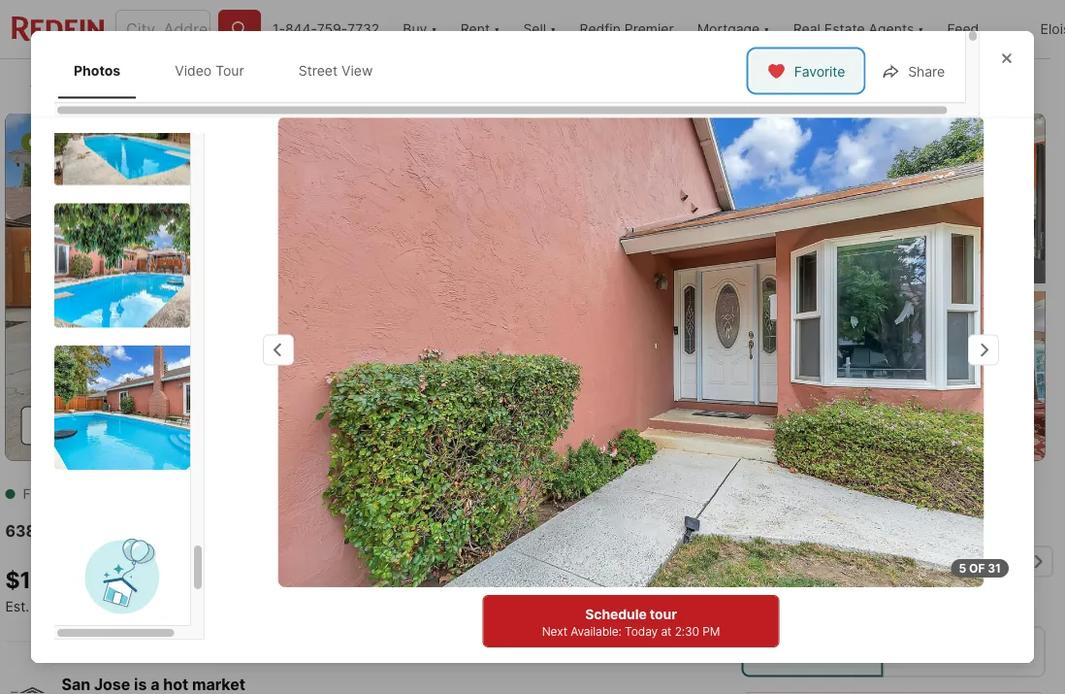 Task type: describe. For each thing, give the bounding box(es) containing it.
view inside 'button'
[[214, 417, 247, 433]]

today
[[625, 624, 658, 638]]

feed
[[948, 21, 980, 37]]

property
[[262, 78, 318, 94]]

saturday
[[864, 528, 924, 542]]

95119
[[305, 522, 348, 541]]

1,343 sq ft
[[448, 566, 509, 615]]

map entry image
[[583, 484, 712, 613]]

overview
[[156, 78, 219, 94]]

2pm
[[92, 135, 118, 149]]

1,343
[[448, 566, 509, 594]]

to
[[120, 135, 137, 149]]

x-
[[888, 77, 902, 94]]

2
[[355, 566, 369, 594]]

video for video
[[65, 417, 103, 433]]

5 of 31
[[960, 561, 1002, 575]]

for sale -
[[23, 486, 101, 502]]

friday 27 oct
[[778, 528, 818, 595]]

tour for schedule
[[650, 606, 677, 622]]

share
[[909, 63, 945, 80]]

redfin
[[580, 21, 621, 37]]

tour for tour it soon before it's gone!
[[78, 638, 112, 657]]

tour in person list box
[[742, 627, 1046, 677]]

oct for 28
[[882, 580, 906, 595]]

open sat, 2pm to 4pm
[[29, 135, 166, 149]]

tour it soon before it's gone!
[[61, 638, 184, 680]]

tour in person
[[783, 645, 864, 659]]

san
[[194, 522, 226, 541]]

get pre-approved link
[[107, 598, 225, 615]]

available:
[[571, 624, 622, 638]]

30
[[947, 417, 965, 433]]

-
[[91, 486, 97, 502]]

tour inside tab
[[216, 62, 244, 79]]

oct for 29
[[978, 580, 1003, 595]]

search
[[66, 78, 112, 94]]

video button
[[21, 406, 120, 445]]

1 image image from the top
[[54, 204, 190, 328]]

friday
[[778, 528, 818, 542]]

approved
[[162, 598, 225, 615]]

ca
[[278, 522, 300, 541]]

submit search image
[[230, 19, 249, 39]]

City, Address, School, Agent, ZIP search field
[[116, 10, 211, 49]]

street view button
[[127, 406, 264, 445]]

it's
[[114, 662, 137, 680]]

street inside street view tab
[[299, 62, 338, 79]]

oct for 27
[[786, 580, 810, 595]]

6382
[[5, 522, 46, 541]]

30 photos button
[[903, 406, 1030, 445]]

get pre-approved
[[107, 598, 225, 615]]

ft
[[471, 597, 486, 615]]

844-
[[285, 21, 317, 37]]

1-
[[273, 21, 285, 37]]

3
[[272, 566, 287, 594]]

7732
[[347, 21, 380, 37]]

anselmo
[[82, 522, 149, 541]]

at
[[661, 624, 672, 638]]

go
[[742, 484, 773, 511]]

photos
[[74, 62, 121, 79]]

go tour this home
[[742, 484, 936, 511]]

tour in person option
[[742, 627, 884, 677]]

video for video tour
[[175, 62, 212, 79]]

sq
[[448, 597, 467, 615]]

view inside tab
[[342, 62, 373, 79]]

street inside "street view" 'button'
[[171, 417, 211, 433]]

est.
[[5, 598, 33, 615]]

gone!
[[140, 662, 184, 680]]

x-out button
[[844, 65, 941, 104]]

sale
[[54, 486, 87, 502]]

1-844-759-7732 link
[[273, 21, 380, 37]]

sunday
[[966, 528, 1014, 542]]

before
[[61, 662, 111, 680]]

schedule
[[586, 606, 647, 622]]

details
[[322, 78, 364, 94]]

31
[[988, 561, 1002, 575]]



Task type: locate. For each thing, give the bounding box(es) containing it.
tour for tour in person
[[783, 645, 809, 659]]

tab list for share button at the right top
[[54, 43, 408, 99]]

redfin premier
[[580, 21, 674, 37]]

0 horizontal spatial oct
[[786, 580, 810, 595]]

premier
[[625, 21, 674, 37]]

2 oct from the left
[[882, 580, 906, 595]]

tour for go
[[778, 484, 823, 511]]

tour
[[216, 62, 244, 79], [78, 638, 112, 657], [783, 645, 809, 659]]

tour up "at" on the right of page
[[650, 606, 677, 622]]

of
[[970, 561, 986, 575]]

0 horizontal spatial video
[[65, 417, 103, 433]]

oct down 27
[[786, 580, 810, 595]]

tour left in
[[783, 645, 809, 659]]

1-844-759-7732
[[273, 21, 380, 37]]

oct inside friday 27 oct
[[786, 580, 810, 595]]

2 horizontal spatial oct
[[978, 580, 1003, 595]]

30 photos
[[947, 417, 1014, 433]]

image image
[[54, 204, 190, 328], [54, 346, 205, 470]]

property details
[[262, 78, 364, 94]]

redfin premier button
[[568, 0, 686, 58]]

2 tab from the left
[[541, 63, 635, 110]]

pre-
[[134, 598, 162, 615]]

29
[[972, 544, 1008, 578]]

1 vertical spatial video
[[65, 417, 103, 433]]

tab list
[[54, 43, 408, 99], [5, 59, 650, 110]]

27
[[781, 544, 815, 578]]

way
[[153, 522, 185, 541]]

jose
[[230, 522, 270, 541]]

0 vertical spatial street view
[[299, 62, 373, 79]]

1 horizontal spatial oct
[[882, 580, 906, 595]]

schedule tour next available: today at 2:30 pm
[[542, 606, 721, 638]]

video down "city, address, school, agent, zip" search box
[[175, 62, 212, 79]]

street view tab
[[283, 47, 389, 95]]

tab
[[386, 63, 541, 110], [541, 63, 635, 110]]

photos tab
[[58, 47, 136, 95]]

property details tab
[[241, 63, 386, 110]]

tab list inside tour it soon before it's gone! dialog
[[54, 43, 408, 99]]

it
[[116, 638, 126, 657]]

share button
[[865, 51, 962, 91]]

5
[[960, 561, 967, 575]]

0 vertical spatial street
[[299, 62, 338, 79]]

option
[[884, 627, 1046, 677]]

street
[[299, 62, 338, 79], [171, 417, 211, 433]]

3 oct from the left
[[978, 580, 1003, 595]]

0 vertical spatial view
[[342, 62, 373, 79]]

tour up friday
[[778, 484, 823, 511]]

6382 san anselmo way image
[[278, 116, 985, 587]]

this
[[828, 484, 870, 511]]

video up - at the left bottom of page
[[65, 417, 103, 433]]

0 horizontal spatial view
[[214, 417, 247, 433]]

tab list containing photos
[[54, 43, 408, 99]]

video inside tab
[[175, 62, 212, 79]]

oct down 28
[[882, 580, 906, 595]]

0 vertical spatial tour
[[778, 484, 823, 511]]

open sat, 2pm to 4pm link
[[5, 114, 734, 464]]

tour inside schedule tour next available: today at 2:30 pm
[[650, 606, 677, 622]]

view
[[342, 62, 373, 79], [214, 417, 247, 433]]

0 vertical spatial video
[[175, 62, 212, 79]]

1 vertical spatial street view
[[171, 417, 247, 433]]

video tour
[[175, 62, 244, 79]]

tour down the "submit search" icon
[[216, 62, 244, 79]]

tour
[[778, 484, 823, 511], [650, 606, 677, 622]]

sunday 29 oct
[[966, 528, 1014, 595]]

/mo
[[78, 598, 103, 615]]

street view inside "street view" 'button'
[[171, 417, 247, 433]]

pm
[[703, 624, 721, 638]]

video
[[175, 62, 212, 79], [65, 417, 103, 433]]

feed button
[[936, 0, 1030, 58]]

oct down 31
[[978, 580, 1003, 595]]

next image
[[1023, 546, 1054, 577]]

street view inside street view tab
[[299, 62, 373, 79]]

None button
[[754, 516, 842, 607], [850, 517, 938, 606], [946, 517, 1034, 606], [754, 516, 842, 607], [850, 517, 938, 606], [946, 517, 1034, 606]]

favorite button
[[751, 51, 862, 91], [725, 65, 837, 104]]

0 horizontal spatial street
[[171, 417, 211, 433]]

28
[[876, 544, 912, 578]]

1 vertical spatial street
[[171, 417, 211, 433]]

saturday 28 oct
[[864, 528, 924, 595]]

6382 san anselmo way san jose , ca 95119
[[5, 522, 348, 541]]

get
[[107, 598, 131, 615]]

person
[[824, 645, 864, 659]]

tour inside tour it soon before it's gone!
[[78, 638, 112, 657]]

tab list containing search
[[5, 59, 650, 110]]

4pm
[[139, 135, 166, 149]]

1 oct from the left
[[786, 580, 810, 595]]

1 horizontal spatial street
[[299, 62, 338, 79]]

tour it soon before it's gone! dialog
[[31, 0, 1035, 694]]

search link
[[27, 75, 112, 98]]

favorite
[[795, 63, 846, 80], [769, 77, 820, 94]]

open
[[29, 135, 61, 149]]

sat,
[[64, 135, 89, 149]]

oct inside the saturday 28 oct
[[882, 580, 906, 595]]

next
[[542, 624, 568, 638]]

$1,300,000
[[5, 566, 133, 594]]

tour inside option
[[783, 645, 809, 659]]

759-
[[317, 21, 347, 37]]

1 vertical spatial view
[[214, 417, 247, 433]]

0 horizontal spatial tour
[[78, 638, 112, 657]]

2 image image from the top
[[54, 346, 205, 470]]

video inside button
[[65, 417, 103, 433]]

tour up before
[[78, 638, 112, 657]]

in
[[811, 645, 822, 659]]

san
[[49, 522, 78, 541]]

video tour tab
[[159, 47, 260, 95]]

1 horizontal spatial street view
[[299, 62, 373, 79]]

1 horizontal spatial tour
[[216, 62, 244, 79]]

1 tab from the left
[[386, 63, 541, 110]]

photos
[[968, 417, 1014, 433]]

overview tab
[[134, 63, 241, 110]]

out
[[902, 77, 925, 94]]

favorite inside tour it soon before it's gone! dialog
[[795, 63, 846, 80]]

2 horizontal spatial tour
[[783, 645, 809, 659]]

1 vertical spatial tour
[[650, 606, 677, 622]]

x-out
[[888, 77, 925, 94]]

0 vertical spatial image image
[[54, 204, 190, 328]]

,
[[270, 522, 274, 541]]

2:30
[[675, 624, 700, 638]]

soon
[[130, 638, 167, 657]]

street view
[[299, 62, 373, 79], [171, 417, 247, 433]]

oct inside sunday 29 oct
[[978, 580, 1003, 595]]

0 horizontal spatial tour
[[650, 606, 677, 622]]

for
[[23, 486, 50, 502]]

oct
[[786, 580, 810, 595], [882, 580, 906, 595], [978, 580, 1003, 595]]

1 horizontal spatial tour
[[778, 484, 823, 511]]

tab list for x-out button
[[5, 59, 650, 110]]

home
[[875, 484, 936, 511]]

1 horizontal spatial video
[[175, 62, 212, 79]]

6382 san anselmo way, san jose, ca 95119 image
[[5, 114, 734, 461], [742, 114, 1046, 283], [742, 291, 1046, 461]]

1 vertical spatial image image
[[54, 346, 205, 470]]

1 horizontal spatial view
[[342, 62, 373, 79]]

0 horizontal spatial street view
[[171, 417, 247, 433]]



Task type: vqa. For each thing, say whether or not it's contained in the screenshot.
Tuesday 12 Dec
no



